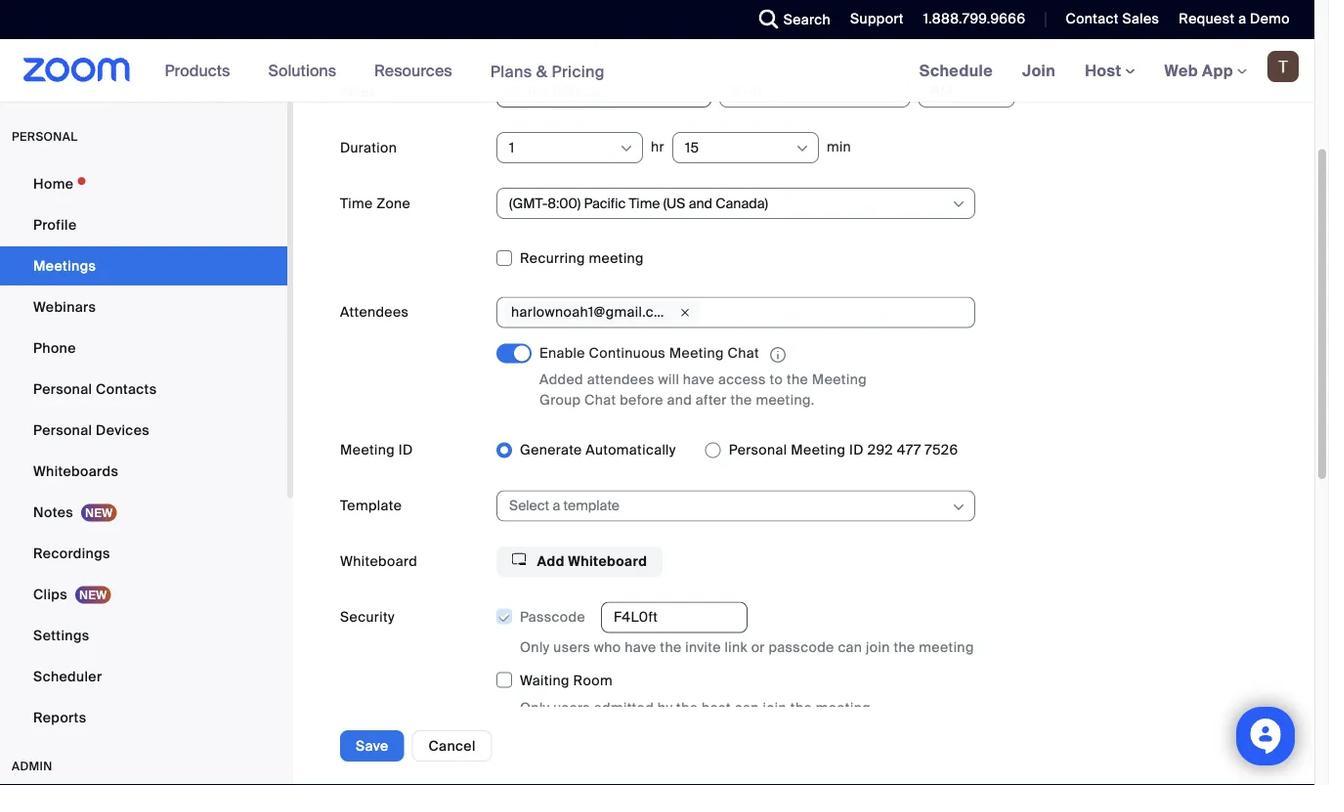 Task type: vqa. For each thing, say whether or not it's contained in the screenshot.
footer
no



Task type: locate. For each thing, give the bounding box(es) containing it.
can right the host
[[735, 699, 759, 717]]

meeting down meeting.
[[791, 441, 846, 459]]

meeting inside enable continuous meeting chat application
[[670, 344, 724, 363]]

join right passcode
[[866, 638, 890, 656]]

banner
[[0, 39, 1315, 103]]

1 button
[[509, 133, 618, 162]]

request
[[1180, 10, 1235, 28]]

have right who
[[625, 638, 657, 656]]

personal down phone
[[33, 380, 92, 398]]

demo
[[1251, 10, 1291, 28]]

meeting up meeting.
[[812, 370, 867, 388]]

personal inside meeting id option group
[[729, 441, 788, 459]]

1 vertical spatial users
[[554, 699, 591, 717]]

0 vertical spatial can
[[838, 638, 863, 656]]

personal
[[33, 380, 92, 398], [33, 421, 92, 439], [729, 441, 788, 459]]

banner containing products
[[0, 39, 1315, 103]]

users
[[554, 638, 591, 656], [554, 699, 591, 717]]

0 horizontal spatial chat
[[585, 391, 616, 409]]

meeting.
[[756, 391, 815, 409]]

only up waiting
[[520, 638, 550, 656]]

1 only from the top
[[520, 638, 550, 656]]

1 horizontal spatial id
[[850, 441, 864, 459]]

2 show options image from the left
[[795, 141, 810, 156]]

1 vertical spatial add
[[537, 552, 565, 571]]

add inside button
[[537, 552, 565, 571]]

whiteboards link
[[0, 452, 287, 491]]

0 horizontal spatial have
[[625, 638, 657, 656]]

show options image for 1
[[619, 141, 635, 156]]

show options image
[[619, 141, 635, 156], [795, 141, 810, 156]]

meeting inside added attendees will have access to the meeting group chat before and after the meeting.
[[812, 370, 867, 388]]

personal for personal contacts
[[33, 380, 92, 398]]

security group
[[496, 602, 1268, 719]]

have inside security group
[[625, 638, 657, 656]]

meeting id option group
[[497, 435, 1268, 466]]

0 vertical spatial add
[[518, 28, 545, 46]]

2 users from the top
[[554, 699, 591, 717]]

meeting id
[[340, 441, 413, 459]]

clips
[[33, 585, 67, 603]]

0 vertical spatial have
[[683, 370, 715, 388]]

2 vertical spatial personal
[[729, 441, 788, 459]]

host
[[1085, 60, 1126, 81]]

None text field
[[601, 602, 748, 633]]

whiteboard
[[340, 552, 418, 571], [568, 552, 648, 571]]

personal meeting id 292 477 7526
[[729, 441, 959, 459]]

1.888.799.9666 button up schedule link at the top right
[[924, 10, 1026, 28]]

add for add whiteboard
[[537, 552, 565, 571]]

0 horizontal spatial id
[[399, 441, 413, 459]]

min
[[827, 138, 852, 156]]

1 vertical spatial show options image
[[951, 499, 967, 515]]

admin
[[12, 759, 53, 774]]

solutions button
[[268, 39, 345, 102]]

show options image
[[951, 197, 967, 212], [951, 499, 967, 515]]

group
[[540, 391, 581, 409]]

join right the host
[[763, 699, 787, 717]]

recurring
[[520, 249, 586, 267]]

1 horizontal spatial can
[[838, 638, 863, 656]]

1 show options image from the top
[[951, 197, 967, 212]]

plans
[[490, 61, 532, 81]]

meeting
[[670, 344, 724, 363], [812, 370, 867, 388], [340, 441, 395, 459], [791, 441, 846, 459]]

1 show options image from the left
[[619, 141, 635, 156]]

1 vertical spatial have
[[625, 638, 657, 656]]

1 vertical spatial personal
[[33, 421, 92, 439]]

0 horizontal spatial can
[[735, 699, 759, 717]]

2 show options image from the top
[[951, 499, 967, 515]]

by
[[658, 699, 673, 717]]

chat inside added attendees will have access to the meeting group chat before and after the meeting.
[[585, 391, 616, 409]]

only down waiting
[[520, 699, 550, 717]]

0 vertical spatial show options image
[[951, 197, 967, 212]]

enable continuous meeting chat application
[[540, 344, 911, 365]]

show options image for time zone
[[951, 197, 967, 212]]

webinars
[[33, 298, 96, 316]]

0 vertical spatial chat
[[728, 344, 760, 363]]

chat
[[728, 344, 760, 363], [585, 391, 616, 409]]

1 vertical spatial join
[[763, 699, 787, 717]]

2 whiteboard from the left
[[568, 552, 648, 571]]

2 vertical spatial meeting
[[816, 699, 871, 717]]

2 id from the left
[[850, 441, 864, 459]]

have up after
[[683, 370, 715, 388]]

before
[[620, 391, 664, 409]]

id
[[399, 441, 413, 459], [850, 441, 864, 459]]

chat up access
[[728, 344, 760, 363]]

only
[[520, 638, 550, 656], [520, 699, 550, 717]]

0 horizontal spatial whiteboard
[[340, 552, 418, 571]]

resources
[[375, 60, 452, 81]]

users down waiting room
[[554, 699, 591, 717]]

1 horizontal spatial chat
[[728, 344, 760, 363]]

add right add image at left
[[518, 28, 545, 46]]

chat down attendees
[[585, 391, 616, 409]]

personal
[[12, 129, 78, 144]]

0 vertical spatial users
[[554, 638, 591, 656]]

0 horizontal spatial join
[[763, 699, 787, 717]]

product information navigation
[[150, 39, 620, 103]]

meeting inside meeting id option group
[[791, 441, 846, 459]]

show options image for template
[[951, 499, 967, 515]]

meeting
[[589, 249, 644, 267], [919, 638, 975, 656], [816, 699, 871, 717]]

1.888.799.9666 button up schedule
[[909, 0, 1031, 39]]

1 vertical spatial chat
[[585, 391, 616, 409]]

personal menu menu
[[0, 164, 287, 739]]

scheduler
[[33, 667, 102, 685]]

have for the
[[625, 638, 657, 656]]

app
[[1203, 60, 1234, 81]]

0 horizontal spatial show options image
[[619, 141, 635, 156]]

can right passcode
[[838, 638, 863, 656]]

meeting up added attendees will have access to the meeting group chat before and after the meeting.
[[670, 344, 724, 363]]

2 only from the top
[[520, 699, 550, 717]]

2 horizontal spatial meeting
[[919, 638, 975, 656]]

waiting
[[520, 671, 570, 690]]

show options image left hr
[[619, 141, 635, 156]]

1 vertical spatial can
[[735, 699, 759, 717]]

personal up whiteboards
[[33, 421, 92, 439]]

1 vertical spatial meeting
[[919, 638, 975, 656]]

contact sales link
[[1052, 0, 1165, 39], [1066, 10, 1160, 28]]

1 vertical spatial only
[[520, 699, 550, 717]]

whiteboard down template
[[340, 552, 418, 571]]

hr
[[651, 138, 665, 156]]

show options image left min
[[795, 141, 810, 156]]

id up template
[[399, 441, 413, 459]]

description
[[549, 28, 627, 46]]

0 vertical spatial join
[[866, 638, 890, 656]]

meetings link
[[0, 246, 287, 286]]

settings
[[33, 626, 89, 644]]

select time zone text field
[[509, 189, 950, 218]]

have inside added attendees will have access to the meeting group chat before and after the meeting.
[[683, 370, 715, 388]]

meeting up template
[[340, 441, 395, 459]]

only for only users admitted by the host can join the meeting
[[520, 699, 550, 717]]

request a demo link
[[1165, 0, 1315, 39], [1180, 10, 1291, 28]]

1 users from the top
[[554, 638, 591, 656]]

products button
[[165, 39, 239, 102]]

id left the 292
[[850, 441, 864, 459]]

pricing
[[552, 61, 605, 81]]

add
[[518, 28, 545, 46], [537, 552, 565, 571]]

1 horizontal spatial have
[[683, 370, 715, 388]]

products
[[165, 60, 230, 81]]

users up waiting room
[[554, 638, 591, 656]]

1.888.799.9666
[[924, 10, 1026, 28]]

0 vertical spatial personal
[[33, 380, 92, 398]]

clips link
[[0, 575, 287, 614]]

0 vertical spatial meeting
[[589, 249, 644, 267]]

add description
[[518, 28, 627, 46]]

add up 'passcode'
[[537, 552, 565, 571]]

whiteboard up 'passcode'
[[568, 552, 648, 571]]

notes link
[[0, 493, 287, 532]]

1.888.799.9666 button
[[909, 0, 1031, 39], [924, 10, 1026, 28]]

contact
[[1066, 10, 1119, 28]]

can
[[838, 638, 863, 656], [735, 699, 759, 717]]

0 vertical spatial only
[[520, 638, 550, 656]]

learn more about enable continuous meeting chat image
[[765, 346, 792, 363]]

a
[[1239, 10, 1247, 28]]

plans & pricing link
[[490, 61, 605, 81], [490, 61, 605, 81]]

add inside button
[[518, 28, 545, 46]]

personal down meeting.
[[729, 441, 788, 459]]

1 horizontal spatial show options image
[[795, 141, 810, 156]]

1 whiteboard from the left
[[340, 552, 418, 571]]

the
[[787, 370, 809, 388], [731, 391, 753, 409], [660, 638, 682, 656], [894, 638, 916, 656], [677, 699, 698, 717], [791, 699, 812, 717]]

template
[[340, 497, 402, 515]]

1 horizontal spatial meeting
[[816, 699, 871, 717]]

1 horizontal spatial whiteboard
[[568, 552, 648, 571]]



Task type: describe. For each thing, give the bounding box(es) containing it.
host
[[702, 699, 731, 717]]

users for who
[[554, 638, 591, 656]]

cancel
[[429, 737, 476, 755]]

save
[[356, 737, 389, 755]]

host button
[[1085, 60, 1136, 81]]

1 id from the left
[[399, 441, 413, 459]]

added
[[540, 370, 584, 388]]

zoom logo image
[[23, 58, 131, 82]]

save button
[[340, 730, 404, 762]]

when
[[340, 83, 378, 101]]

to
[[770, 370, 783, 388]]

personal devices
[[33, 421, 150, 439]]

search
[[784, 10, 831, 28]]

link
[[725, 638, 748, 656]]

room
[[574, 671, 613, 690]]

settings link
[[0, 616, 287, 655]]

reports link
[[0, 698, 287, 737]]

schedule
[[920, 60, 993, 81]]

15
[[685, 138, 700, 156]]

reports
[[33, 708, 86, 726]]

resources button
[[375, 39, 461, 102]]

&
[[536, 61, 548, 81]]

meetings
[[33, 257, 96, 275]]

security
[[340, 608, 395, 626]]

profile picture image
[[1268, 51, 1299, 82]]

7526
[[925, 441, 959, 459]]

scheduler link
[[0, 657, 287, 696]]

notes
[[33, 503, 73, 521]]

attendees
[[340, 303, 409, 321]]

waiting room
[[520, 671, 613, 690]]

duration
[[340, 138, 397, 156]]

select meeting template text field
[[509, 491, 950, 521]]

enable continuous meeting chat
[[540, 344, 760, 363]]

Persistent Chat, enter email address,harlownoah1@gmail.com text field
[[711, 298, 950, 327]]

sales
[[1123, 10, 1160, 28]]

phone link
[[0, 329, 287, 368]]

time
[[340, 194, 373, 212]]

add image
[[497, 30, 510, 44]]

home
[[33, 175, 74, 193]]

join
[[1023, 60, 1056, 81]]

request a demo
[[1180, 10, 1291, 28]]

personal contacts
[[33, 380, 157, 398]]

time zone
[[340, 194, 411, 212]]

meetings navigation
[[905, 39, 1315, 103]]

15 button
[[685, 133, 794, 162]]

attendees
[[587, 370, 655, 388]]

whiteboards
[[33, 462, 118, 480]]

access
[[719, 370, 766, 388]]

invite
[[686, 638, 721, 656]]

add for add description
[[518, 28, 545, 46]]

passcode
[[520, 608, 586, 626]]

1
[[509, 138, 515, 156]]

none text field inside security group
[[601, 602, 748, 633]]

recordings
[[33, 544, 110, 562]]

add description button
[[497, 22, 627, 52]]

personal devices link
[[0, 411, 287, 450]]

support
[[851, 10, 904, 28]]

harlownoah1@gmail.com
[[511, 303, 675, 321]]

have for access
[[683, 370, 715, 388]]

and
[[667, 391, 692, 409]]

0 horizontal spatial meeting
[[589, 249, 644, 267]]

generate automatically
[[520, 441, 676, 459]]

generate
[[520, 441, 582, 459]]

web app button
[[1165, 60, 1248, 81]]

chat inside application
[[728, 344, 760, 363]]

will
[[659, 370, 680, 388]]

delete harlownoah1@gmail.com image
[[674, 303, 697, 322]]

personal contacts link
[[0, 370, 287, 409]]

continuous
[[589, 344, 666, 363]]

home link
[[0, 164, 287, 203]]

search button
[[745, 0, 836, 39]]

admitted
[[594, 699, 654, 717]]

users for admitted
[[554, 699, 591, 717]]

whiteboard inside add whiteboard button
[[568, 552, 648, 571]]

show options image for 15
[[795, 141, 810, 156]]

477
[[897, 441, 922, 459]]

profile
[[33, 216, 77, 234]]

zone
[[377, 194, 411, 212]]

only users admitted by the host can join the meeting
[[520, 699, 871, 717]]

profile link
[[0, 205, 287, 244]]

devices
[[96, 421, 150, 439]]

292
[[868, 441, 894, 459]]

cancel button
[[412, 730, 493, 762]]

add whiteboard
[[534, 552, 648, 571]]

web
[[1165, 60, 1199, 81]]

id inside meeting id option group
[[850, 441, 864, 459]]

webinars link
[[0, 287, 287, 327]]

contact sales
[[1066, 10, 1160, 28]]

personal for personal devices
[[33, 421, 92, 439]]

recordings link
[[0, 534, 287, 573]]

only for only users who have the invite link or passcode can join the meeting
[[520, 638, 550, 656]]

1 horizontal spatial join
[[866, 638, 890, 656]]

contacts
[[96, 380, 157, 398]]

personal for personal meeting id 292 477 7526
[[729, 441, 788, 459]]

added attendees will have access to the meeting group chat before and after the meeting.
[[540, 370, 867, 409]]

web app
[[1165, 60, 1234, 81]]



